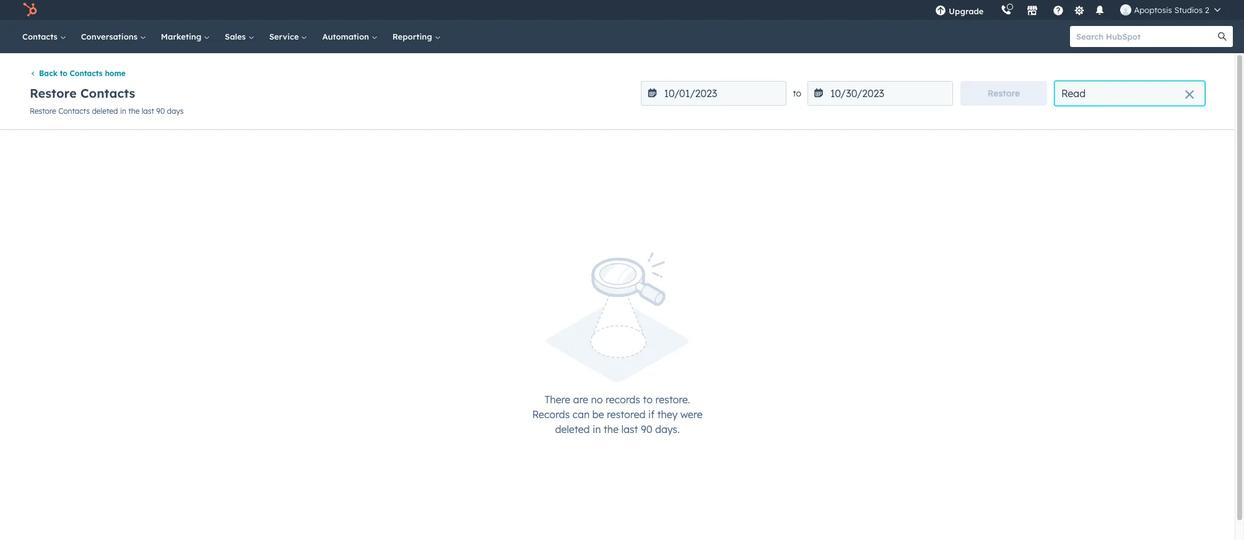 Task type: vqa. For each thing, say whether or not it's contained in the screenshot.
"Search ID, name, or description" search box
no



Task type: describe. For each thing, give the bounding box(es) containing it.
restore.
[[656, 394, 691, 406]]

reporting link
[[385, 20, 448, 53]]

hubspot link
[[15, 2, 46, 17]]

studios
[[1175, 5, 1204, 15]]

clear input image
[[1185, 91, 1195, 101]]

automation
[[323, 32, 372, 42]]

if
[[649, 409, 655, 421]]

help image
[[1054, 6, 1065, 17]]

help button
[[1049, 0, 1070, 20]]

settings link
[[1072, 3, 1088, 16]]

search button
[[1213, 26, 1234, 47]]

apoptosis studios 2 button
[[1114, 0, 1229, 20]]

contacts up restore contacts
[[70, 69, 103, 78]]

contacts inside "banner"
[[80, 85, 135, 101]]

reporting
[[393, 32, 435, 42]]

apoptosis studios 2
[[1135, 5, 1210, 15]]

can
[[573, 409, 590, 421]]

notifications button
[[1090, 0, 1111, 20]]

marketing link
[[154, 20, 218, 53]]

calling icon image
[[1002, 5, 1013, 16]]

be
[[593, 409, 605, 421]]

conversations link
[[74, 20, 154, 53]]

no
[[591, 394, 603, 406]]

Search HubSpot search field
[[1071, 26, 1223, 47]]

home
[[105, 69, 126, 78]]

upgrade image
[[936, 6, 947, 17]]

in inside there are no records to restore. records can be restored if they were deleted in the last 90 days.
[[593, 424, 601, 436]]

restore contacts deleted in the last 90 days
[[30, 107, 184, 116]]

restore for restore contacts
[[30, 85, 77, 101]]

days
[[167, 107, 184, 116]]

automation link
[[315, 20, 385, 53]]

0 horizontal spatial the
[[128, 107, 140, 116]]

menu containing apoptosis studios 2
[[927, 0, 1230, 20]]

to inside there are no records to restore. records can be restored if they were deleted in the last 90 days.
[[643, 394, 653, 406]]

marketing
[[161, 32, 204, 42]]

last inside there are no records to restore. records can be restored if they were deleted in the last 90 days.
[[622, 424, 639, 436]]

marketplaces image
[[1028, 6, 1039, 17]]

Search search field
[[1055, 81, 1206, 106]]

MM/DD/YYYY text field
[[808, 81, 954, 106]]

they
[[658, 409, 678, 421]]

there are no records to restore. records can be restored if they were deleted in the last 90 days.
[[533, 394, 703, 436]]

restore contacts
[[30, 85, 135, 101]]

search image
[[1219, 32, 1228, 41]]

back
[[39, 69, 58, 78]]

hubspot image
[[22, 2, 37, 17]]

records
[[533, 409, 570, 421]]



Task type: locate. For each thing, give the bounding box(es) containing it.
0 vertical spatial the
[[128, 107, 140, 116]]

to
[[60, 69, 67, 78], [793, 88, 802, 99], [643, 394, 653, 406]]

last down restored
[[622, 424, 639, 436]]

conversations
[[81, 32, 140, 42]]

restored
[[607, 409, 646, 421]]

2 horizontal spatial to
[[793, 88, 802, 99]]

contacts link
[[15, 20, 74, 53]]

restore inside button
[[988, 88, 1021, 99]]

1 horizontal spatial last
[[622, 424, 639, 436]]

1 horizontal spatial in
[[593, 424, 601, 436]]

restore for restore
[[988, 88, 1021, 99]]

1 horizontal spatial deleted
[[555, 424, 590, 436]]

90 down if
[[641, 424, 653, 436]]

0 horizontal spatial to
[[60, 69, 67, 78]]

the down be
[[604, 424, 619, 436]]

last left days
[[142, 107, 154, 116]]

tara schultz image
[[1121, 4, 1132, 15]]

records
[[606, 394, 641, 406]]

0 horizontal spatial 90
[[156, 107, 165, 116]]

the
[[128, 107, 140, 116], [604, 424, 619, 436]]

days.
[[656, 424, 680, 436]]

are
[[574, 394, 589, 406]]

contacts
[[22, 32, 60, 42], [70, 69, 103, 78], [80, 85, 135, 101], [58, 107, 90, 116]]

restore
[[30, 85, 77, 101], [988, 88, 1021, 99], [30, 107, 56, 116]]

apoptosis
[[1135, 5, 1173, 15]]

1 vertical spatial the
[[604, 424, 619, 436]]

in down home
[[120, 107, 126, 116]]

back to contacts home link
[[30, 69, 126, 78]]

sales
[[225, 32, 248, 42]]

contacts down restore contacts
[[58, 107, 90, 116]]

notifications image
[[1095, 6, 1106, 17]]

deleted down can
[[555, 424, 590, 436]]

the left days
[[128, 107, 140, 116]]

restore button
[[961, 81, 1048, 106]]

service
[[269, 32, 301, 42]]

0 horizontal spatial in
[[120, 107, 126, 116]]

contacts down hubspot 'link'
[[22, 32, 60, 42]]

1 horizontal spatial the
[[604, 424, 619, 436]]

1 vertical spatial in
[[593, 424, 601, 436]]

2
[[1206, 5, 1210, 15]]

90
[[156, 107, 165, 116], [641, 424, 653, 436]]

2 vertical spatial to
[[643, 394, 653, 406]]

restore for restore contacts deleted in the last 90 days
[[30, 107, 56, 116]]

marketplaces button
[[1020, 0, 1046, 20]]

0 horizontal spatial deleted
[[92, 107, 118, 116]]

settings image
[[1075, 5, 1086, 16]]

to inside "banner"
[[793, 88, 802, 99]]

1 vertical spatial deleted
[[555, 424, 590, 436]]

back to contacts home
[[39, 69, 126, 78]]

1 horizontal spatial 90
[[641, 424, 653, 436]]

contacts up the restore contacts deleted in the last 90 days
[[80, 85, 135, 101]]

the inside there are no records to restore. records can be restored if they were deleted in the last 90 days.
[[604, 424, 619, 436]]

service link
[[262, 20, 315, 53]]

0 horizontal spatial last
[[142, 107, 154, 116]]

in down be
[[593, 424, 601, 436]]

90 left days
[[156, 107, 165, 116]]

1 vertical spatial to
[[793, 88, 802, 99]]

0 vertical spatial to
[[60, 69, 67, 78]]

0 vertical spatial last
[[142, 107, 154, 116]]

calling icon button
[[997, 2, 1018, 18]]

0 vertical spatial deleted
[[92, 107, 118, 116]]

last
[[142, 107, 154, 116], [622, 424, 639, 436]]

upgrade
[[950, 6, 984, 16]]

1 vertical spatial last
[[622, 424, 639, 436]]

menu
[[927, 0, 1230, 20]]

0 vertical spatial 90
[[156, 107, 165, 116]]

1 vertical spatial 90
[[641, 424, 653, 436]]

restore contacts banner
[[30, 78, 1206, 111]]

90 inside there are no records to restore. records can be restored if they were deleted in the last 90 days.
[[641, 424, 653, 436]]

there
[[545, 394, 571, 406]]

deleted inside there are no records to restore. records can be restored if they were deleted in the last 90 days.
[[555, 424, 590, 436]]

0 vertical spatial in
[[120, 107, 126, 116]]

were
[[681, 409, 703, 421]]

menu item
[[993, 0, 995, 20]]

deleted down restore contacts
[[92, 107, 118, 116]]

MM/DD/YYYY text field
[[642, 81, 787, 106]]

deleted
[[92, 107, 118, 116], [555, 424, 590, 436]]

sales link
[[218, 20, 262, 53]]

in
[[120, 107, 126, 116], [593, 424, 601, 436]]

1 horizontal spatial to
[[643, 394, 653, 406]]



